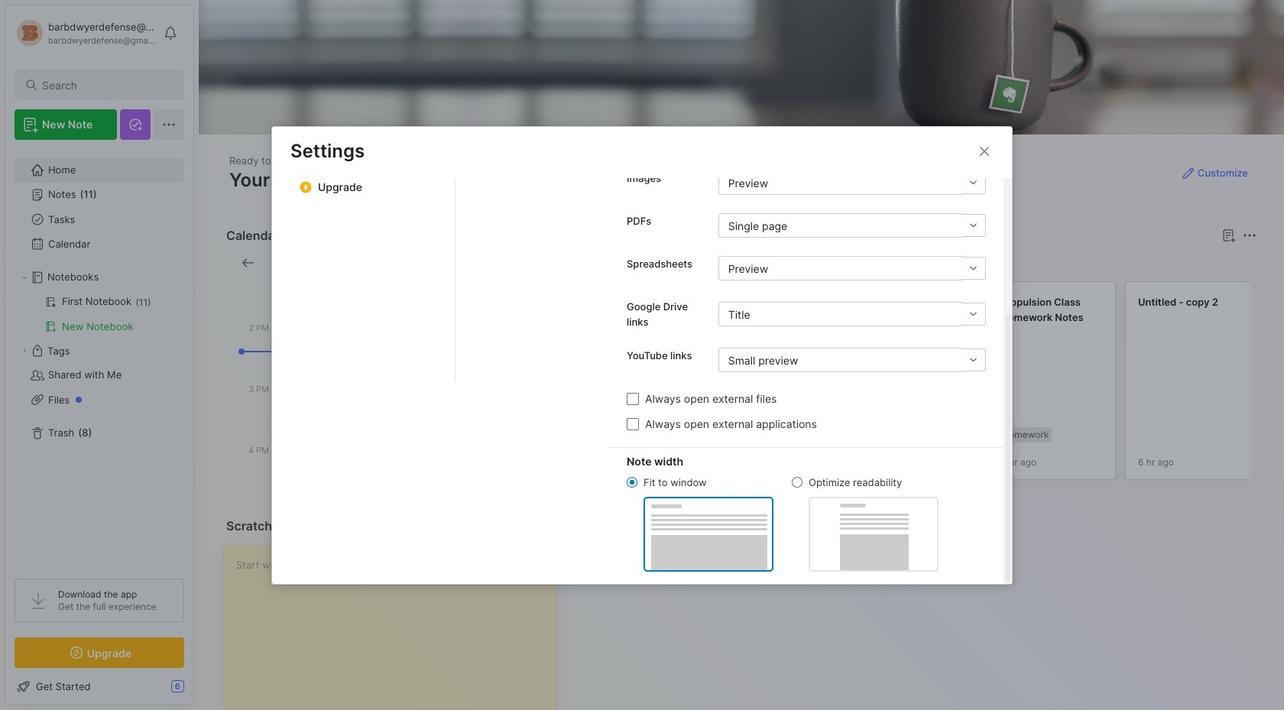 Task type: locate. For each thing, give the bounding box(es) containing it.
0 horizontal spatial tab
[[578, 254, 623, 272]]

2 tab from the left
[[629, 254, 691, 272]]

tab list
[[456, 0, 609, 382], [578, 254, 1255, 272]]

tree inside the 'main' "element"
[[5, 149, 193, 565]]

tab
[[578, 254, 623, 272], [629, 254, 691, 272]]

None radio
[[627, 477, 638, 488]]

expand tags image
[[20, 346, 29, 356]]

1 horizontal spatial tab
[[629, 254, 691, 272]]

option group
[[627, 476, 939, 572]]

None checkbox
[[627, 393, 639, 405], [627, 418, 639, 430], [627, 393, 639, 405], [627, 418, 639, 430]]

row group
[[575, 281, 1285, 489]]

expand notebooks image
[[20, 273, 29, 282]]

tree
[[5, 149, 193, 565]]

Choose default view option for Spreadsheets field
[[719, 256, 986, 281]]

None radio
[[792, 477, 803, 488]]

Choose default view option for YouTube links field
[[719, 348, 986, 372]]

group
[[15, 290, 184, 339]]

main element
[[0, 0, 199, 710]]

Search text field
[[42, 78, 171, 93]]

None search field
[[42, 76, 171, 94]]

close image
[[976, 142, 994, 160]]

group inside tree
[[15, 290, 184, 339]]



Task type: vqa. For each thing, say whether or not it's contained in the screenshot.
More actions field
no



Task type: describe. For each thing, give the bounding box(es) containing it.
none search field inside the 'main' "element"
[[42, 76, 171, 94]]

Choose default view option for PDFs field
[[719, 213, 986, 238]]

Choose default view option for Images field
[[719, 171, 986, 195]]

Start writing… text field
[[236, 545, 555, 710]]

1 tab from the left
[[578, 254, 623, 272]]

Choose default view option for Google Drive links field
[[719, 302, 986, 327]]



